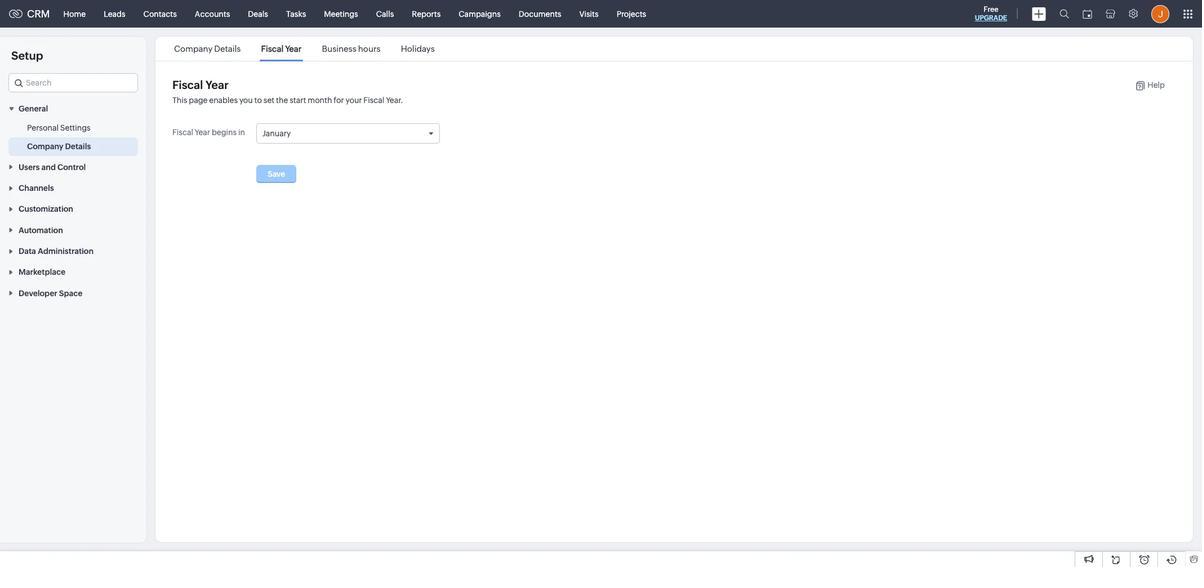 Task type: locate. For each thing, give the bounding box(es) containing it.
1 horizontal spatial company
[[174, 44, 213, 54]]

customization
[[19, 205, 73, 214]]

1 vertical spatial details
[[65, 142, 91, 151]]

details
[[214, 44, 241, 54], [65, 142, 91, 151]]

business
[[322, 44, 356, 54]]

year down tasks
[[285, 44, 302, 54]]

year.
[[386, 96, 403, 105]]

administration
[[38, 247, 94, 256]]

fiscal year down tasks
[[261, 44, 302, 54]]

company details down personal settings link
[[27, 142, 91, 151]]

help link
[[1124, 81, 1165, 91]]

company down the accounts
[[174, 44, 213, 54]]

developer space button
[[0, 282, 146, 303]]

settings
[[60, 124, 91, 133]]

calls link
[[367, 0, 403, 27]]

0 vertical spatial details
[[214, 44, 241, 54]]

deals
[[248, 9, 268, 18]]

0 horizontal spatial details
[[65, 142, 91, 151]]

start
[[290, 96, 306, 105]]

hours
[[358, 44, 381, 54]]

documents link
[[510, 0, 570, 27]]

documents
[[519, 9, 561, 18]]

fiscal down deals
[[261, 44, 283, 54]]

campaigns link
[[450, 0, 510, 27]]

0 horizontal spatial company details
[[27, 142, 91, 151]]

company down the personal
[[27, 142, 63, 151]]

company details link down the accounts
[[172, 44, 243, 54]]

personal
[[27, 124, 59, 133]]

reports
[[412, 9, 441, 18]]

company details
[[174, 44, 241, 54], [27, 142, 91, 151]]

channels button
[[0, 177, 146, 198]]

fiscal
[[261, 44, 283, 54], [172, 78, 203, 91], [364, 96, 384, 105], [172, 128, 193, 137]]

0 vertical spatial fiscal year
[[261, 44, 302, 54]]

to
[[254, 96, 262, 105]]

set
[[264, 96, 274, 105]]

1 vertical spatial company details
[[27, 142, 91, 151]]

meetings
[[324, 9, 358, 18]]

details down settings
[[65, 142, 91, 151]]

create menu image
[[1032, 7, 1046, 21]]

0 vertical spatial company
[[174, 44, 213, 54]]

this page enables you to set the start month for your fiscal year.
[[172, 96, 403, 105]]

fiscal year
[[261, 44, 302, 54], [172, 78, 229, 91]]

1 vertical spatial company
[[27, 142, 63, 151]]

developer space
[[19, 289, 83, 298]]

holidays link
[[399, 44, 436, 54]]

Search text field
[[9, 74, 137, 92]]

and
[[41, 163, 56, 172]]

accounts link
[[186, 0, 239, 27]]

details down accounts link
[[214, 44, 241, 54]]

None field
[[8, 73, 138, 92]]

profile image
[[1151, 5, 1169, 23]]

1 horizontal spatial details
[[214, 44, 241, 54]]

company details inside general region
[[27, 142, 91, 151]]

1 vertical spatial fiscal year
[[172, 78, 229, 91]]

company details link down personal settings link
[[27, 141, 91, 152]]

control
[[57, 163, 86, 172]]

free
[[984, 5, 998, 14]]

page
[[189, 96, 208, 105]]

january
[[262, 129, 291, 138]]

0 vertical spatial company details
[[174, 44, 241, 54]]

crm
[[27, 8, 50, 20]]

personal settings link
[[27, 122, 91, 134]]

fiscal year up the page at top
[[172, 78, 229, 91]]

year up enables
[[206, 78, 229, 91]]

in
[[238, 128, 245, 137]]

crm link
[[9, 8, 50, 20]]

0 horizontal spatial company
[[27, 142, 63, 151]]

0 horizontal spatial fiscal year
[[172, 78, 229, 91]]

year left begins
[[195, 128, 210, 137]]

0 vertical spatial company details link
[[172, 44, 243, 54]]

1 vertical spatial company details link
[[27, 141, 91, 152]]

company inside general region
[[27, 142, 63, 151]]

list
[[164, 37, 445, 61]]

company details link
[[172, 44, 243, 54], [27, 141, 91, 152]]

1 vertical spatial year
[[206, 78, 229, 91]]

accounts
[[195, 9, 230, 18]]

company details down the accounts
[[174, 44, 241, 54]]

contacts
[[143, 9, 177, 18]]

space
[[59, 289, 83, 298]]

campaigns
[[459, 9, 501, 18]]

users
[[19, 163, 40, 172]]

1 horizontal spatial fiscal year
[[261, 44, 302, 54]]

company
[[174, 44, 213, 54], [27, 142, 63, 151]]

fiscal up the this
[[172, 78, 203, 91]]

data administration button
[[0, 240, 146, 261]]

year
[[285, 44, 302, 54], [206, 78, 229, 91], [195, 128, 210, 137]]

reports link
[[403, 0, 450, 27]]

for
[[334, 96, 344, 105]]

users and control button
[[0, 156, 146, 177]]

0 horizontal spatial company details link
[[27, 141, 91, 152]]

1 horizontal spatial company details
[[174, 44, 241, 54]]



Task type: describe. For each thing, give the bounding box(es) containing it.
marketplace
[[19, 268, 65, 277]]

deals link
[[239, 0, 277, 27]]

contacts link
[[134, 0, 186, 27]]

users and control
[[19, 163, 86, 172]]

developer
[[19, 289, 57, 298]]

projects link
[[608, 0, 655, 27]]

automation
[[19, 226, 63, 235]]

data
[[19, 247, 36, 256]]

1 horizontal spatial company details link
[[172, 44, 243, 54]]

calendar image
[[1083, 9, 1092, 18]]

data administration
[[19, 247, 94, 256]]

business hours link
[[320, 44, 382, 54]]

fiscal down the this
[[172, 128, 193, 137]]

company inside list
[[174, 44, 213, 54]]

fiscal year begins in
[[172, 128, 245, 137]]

fiscal year inside list
[[261, 44, 302, 54]]

home
[[63, 9, 86, 18]]

the
[[276, 96, 288, 105]]

fiscal year link
[[259, 44, 303, 54]]

automation button
[[0, 219, 146, 240]]

calls
[[376, 9, 394, 18]]

help
[[1148, 81, 1165, 90]]

meetings link
[[315, 0, 367, 27]]

leads link
[[95, 0, 134, 27]]

upgrade
[[975, 14, 1007, 22]]

0 vertical spatial year
[[285, 44, 302, 54]]

enables
[[209, 96, 238, 105]]

customization button
[[0, 198, 146, 219]]

details inside general region
[[65, 142, 91, 151]]

visits
[[579, 9, 599, 18]]

general region
[[0, 119, 146, 156]]

list containing company details
[[164, 37, 445, 61]]

profile element
[[1145, 0, 1176, 27]]

January field
[[257, 124, 439, 143]]

business hours
[[322, 44, 381, 54]]

search image
[[1060, 9, 1069, 19]]

setup
[[11, 49, 43, 62]]

2 vertical spatial year
[[195, 128, 210, 137]]

leads
[[104, 9, 125, 18]]

details inside list
[[214, 44, 241, 54]]

free upgrade
[[975, 5, 1007, 22]]

personal settings
[[27, 124, 91, 133]]

marketplace button
[[0, 261, 146, 282]]

holidays
[[401, 44, 435, 54]]

your
[[346, 96, 362, 105]]

begins
[[212, 128, 237, 137]]

general
[[19, 104, 48, 113]]

you
[[239, 96, 253, 105]]

tasks link
[[277, 0, 315, 27]]

search element
[[1053, 0, 1076, 28]]

month
[[308, 96, 332, 105]]

company details link inside general region
[[27, 141, 91, 152]]

this
[[172, 96, 187, 105]]

create menu element
[[1025, 0, 1053, 27]]

home link
[[54, 0, 95, 27]]

visits link
[[570, 0, 608, 27]]

general button
[[0, 98, 146, 119]]

tasks
[[286, 9, 306, 18]]

projects
[[617, 9, 646, 18]]

channels
[[19, 184, 54, 193]]

fiscal right your
[[364, 96, 384, 105]]



